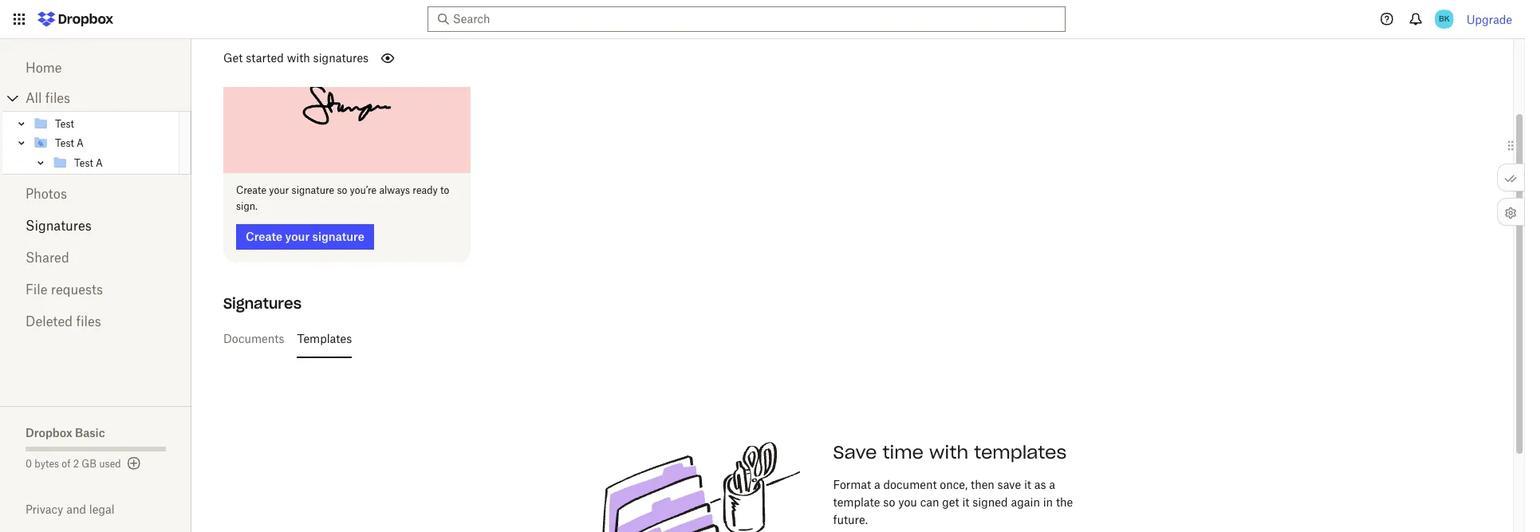 Task type: describe. For each thing, give the bounding box(es) containing it.
always
[[379, 184, 410, 196]]

you
[[898, 495, 917, 509]]

2 a from the left
[[1049, 477, 1055, 491]]

home
[[26, 60, 62, 76]]

0 horizontal spatial a
[[77, 137, 84, 149]]

1 vertical spatial test a link
[[52, 153, 176, 172]]

global header element
[[0, 0, 1525, 39]]

dropbox basic
[[26, 426, 105, 439]]

file
[[26, 282, 47, 298]]

create for create your signature
[[246, 229, 283, 243]]

all files tree
[[2, 85, 191, 175]]

shared
[[26, 250, 69, 266]]

create your signature button
[[236, 224, 374, 249]]

ready
[[413, 184, 438, 196]]

all files
[[26, 90, 70, 106]]

templates tab
[[297, 319, 352, 358]]

signed
[[972, 495, 1008, 509]]

save
[[997, 477, 1021, 491]]

get
[[942, 495, 959, 509]]

file requests
[[26, 282, 103, 298]]

shared link
[[26, 242, 166, 274]]

you're
[[350, 184, 377, 196]]

signature for create your signature so you're always ready to sign.
[[292, 184, 334, 196]]

upgrade link
[[1467, 12, 1512, 26]]

sign.
[[236, 200, 258, 212]]

your for create your signature so you're always ready to sign.
[[269, 184, 289, 196]]

with for time
[[929, 441, 968, 463]]

all
[[26, 90, 42, 106]]

format a document once, then save it as a template so you can get it signed again in the future.
[[833, 477, 1073, 526]]

dropbox logo - go to the homepage image
[[32, 6, 119, 32]]

in
[[1043, 495, 1053, 509]]

2
[[73, 458, 79, 470]]

1 vertical spatial a
[[96, 157, 103, 169]]

photos link
[[26, 178, 166, 210]]

save time with templates
[[833, 441, 1067, 463]]

with for started
[[287, 51, 310, 65]]

deleted
[[26, 313, 73, 329]]

documents
[[223, 331, 284, 345]]

get started with signatures
[[223, 51, 369, 65]]

0 vertical spatial test a
[[55, 137, 84, 149]]

legal
[[89, 503, 115, 516]]

basic
[[75, 426, 105, 439]]

files for all files
[[45, 90, 70, 106]]

1 a from the left
[[874, 477, 880, 491]]

template
[[833, 495, 880, 509]]

1 vertical spatial signatures
[[223, 294, 302, 312]]

used
[[99, 458, 121, 470]]

signatures link
[[26, 210, 166, 242]]

Search in folder "Dropbox" text field
[[453, 10, 1036, 28]]

0 vertical spatial test
[[55, 118, 74, 130]]

tab list containing documents
[[223, 319, 1481, 358]]

signatures
[[313, 51, 369, 65]]

files for deleted files
[[76, 313, 101, 329]]

all files link
[[26, 85, 191, 111]]

file requests link
[[26, 274, 166, 305]]

as
[[1034, 477, 1046, 491]]

time
[[883, 441, 924, 463]]

0
[[26, 458, 32, 470]]

2 vertical spatial test
[[74, 157, 93, 169]]

photos
[[26, 186, 67, 202]]

can
[[920, 495, 939, 509]]

again
[[1011, 495, 1040, 509]]



Task type: locate. For each thing, give the bounding box(es) containing it.
requests
[[51, 282, 103, 298]]

group
[[2, 111, 191, 175]]

create inside create your signature button
[[246, 229, 283, 243]]

1 vertical spatial create
[[246, 229, 283, 243]]

create up sign.
[[236, 184, 266, 196]]

test a link up the photos link
[[52, 153, 176, 172]]

upgrade
[[1467, 12, 1512, 26]]

0 vertical spatial a
[[77, 137, 84, 149]]

a right as
[[1049, 477, 1055, 491]]

format
[[833, 477, 871, 491]]

create
[[236, 184, 266, 196], [246, 229, 283, 243]]

1 vertical spatial with
[[929, 441, 968, 463]]

signature down create your signature so you're always ready to sign.
[[312, 229, 364, 243]]

tab list
[[223, 319, 1481, 358]]

to
[[440, 184, 449, 196]]

dropbox
[[26, 426, 72, 439]]

your
[[269, 184, 289, 196], [285, 229, 310, 243]]

1 horizontal spatial signatures
[[223, 294, 302, 312]]

it left as
[[1024, 477, 1031, 491]]

privacy and legal
[[26, 503, 115, 516]]

test down all files
[[55, 118, 74, 130]]

deleted files link
[[26, 305, 166, 337]]

signature
[[292, 184, 334, 196], [312, 229, 364, 243]]

future.
[[833, 512, 868, 526]]

1 vertical spatial signature
[[312, 229, 364, 243]]

your inside button
[[285, 229, 310, 243]]

bk
[[1439, 14, 1449, 24]]

it
[[1024, 477, 1031, 491], [962, 495, 969, 509]]

test down the test link
[[55, 137, 74, 149]]

0 vertical spatial it
[[1024, 477, 1031, 491]]

files inside 'all files' link
[[45, 90, 70, 106]]

so
[[337, 184, 347, 196], [883, 495, 895, 509]]

test a link
[[33, 133, 176, 152], [52, 153, 176, 172]]

create your signature so you're always ready to sign.
[[236, 184, 449, 212]]

privacy
[[26, 503, 63, 516]]

save
[[833, 441, 877, 463]]

1 horizontal spatial files
[[76, 313, 101, 329]]

signature inside button
[[312, 229, 364, 243]]

1 vertical spatial your
[[285, 229, 310, 243]]

so inside format a document once, then save it as a template so you can get it signed again in the future.
[[883, 495, 895, 509]]

with right started
[[287, 51, 310, 65]]

1 horizontal spatial so
[[883, 495, 895, 509]]

0 horizontal spatial a
[[874, 477, 880, 491]]

it right get on the right bottom of page
[[962, 495, 969, 509]]

1 vertical spatial so
[[883, 495, 895, 509]]

0 vertical spatial test a link
[[33, 133, 176, 152]]

a right format on the bottom
[[874, 477, 880, 491]]

test up the photos link
[[74, 157, 93, 169]]

test a
[[55, 137, 84, 149], [74, 157, 103, 169]]

1 horizontal spatial it
[[1024, 477, 1031, 491]]

0 horizontal spatial with
[[287, 51, 310, 65]]

0 vertical spatial with
[[287, 51, 310, 65]]

so left you're
[[337, 184, 347, 196]]

create inside create your signature so you're always ready to sign.
[[236, 184, 266, 196]]

templates
[[297, 331, 352, 345]]

group containing test
[[2, 111, 191, 175]]

1 horizontal spatial with
[[929, 441, 968, 463]]

so left the you
[[883, 495, 895, 509]]

files right all
[[45, 90, 70, 106]]

then
[[971, 477, 994, 491]]

your up create your signature
[[269, 184, 289, 196]]

get
[[223, 51, 243, 65]]

get more space image
[[124, 454, 143, 473]]

document
[[883, 477, 937, 491]]

once,
[[940, 477, 968, 491]]

0 bytes of 2 gb used
[[26, 458, 121, 470]]

signatures up shared
[[26, 218, 92, 234]]

signature inside create your signature so you're always ready to sign.
[[292, 184, 334, 196]]

0 horizontal spatial so
[[337, 184, 347, 196]]

1 vertical spatial it
[[962, 495, 969, 509]]

files down file requests link
[[76, 313, 101, 329]]

0 vertical spatial signatures
[[26, 218, 92, 234]]

0 vertical spatial your
[[269, 184, 289, 196]]

bytes
[[35, 458, 59, 470]]

signature up create your signature
[[292, 184, 334, 196]]

a down the test link
[[77, 137, 84, 149]]

gb
[[82, 458, 96, 470]]

the
[[1056, 495, 1073, 509]]

test a link down 'all files' link
[[33, 133, 176, 152]]

and
[[66, 503, 86, 516]]

templates
[[974, 441, 1067, 463]]

1 horizontal spatial a
[[1049, 477, 1055, 491]]

0 horizontal spatial signatures
[[26, 218, 92, 234]]

create for create your signature so you're always ready to sign.
[[236, 184, 266, 196]]

signatures
[[26, 218, 92, 234], [223, 294, 302, 312]]

test link
[[33, 114, 176, 133]]

signature for create your signature
[[312, 229, 364, 243]]

your for create your signature
[[285, 229, 310, 243]]

create your signature
[[246, 229, 364, 243]]

0 horizontal spatial it
[[962, 495, 969, 509]]

0 vertical spatial so
[[337, 184, 347, 196]]

0 vertical spatial signature
[[292, 184, 334, 196]]

0 vertical spatial create
[[236, 184, 266, 196]]

0 horizontal spatial files
[[45, 90, 70, 106]]

deleted files
[[26, 313, 101, 329]]

with
[[287, 51, 310, 65], [929, 441, 968, 463]]

of
[[62, 458, 71, 470]]

home link
[[26, 52, 166, 84]]

files inside deleted files "link"
[[76, 313, 101, 329]]

signatures up documents
[[223, 294, 302, 312]]

1 vertical spatial test a
[[74, 157, 103, 169]]

a
[[77, 137, 84, 149], [96, 157, 103, 169]]

privacy and legal link
[[26, 503, 191, 516]]

your down create your signature so you're always ready to sign.
[[285, 229, 310, 243]]

with up once,
[[929, 441, 968, 463]]

1 vertical spatial test
[[55, 137, 74, 149]]

a
[[874, 477, 880, 491], [1049, 477, 1055, 491]]

started
[[246, 51, 284, 65]]

documents tab
[[223, 319, 284, 358]]

1 vertical spatial files
[[76, 313, 101, 329]]

so inside create your signature so you're always ready to sign.
[[337, 184, 347, 196]]

a up the photos link
[[96, 157, 103, 169]]

create down sign.
[[246, 229, 283, 243]]

0 vertical spatial files
[[45, 90, 70, 106]]

bk button
[[1431, 6, 1457, 32]]

your inside create your signature so you're always ready to sign.
[[269, 184, 289, 196]]

test a down the test link
[[55, 137, 84, 149]]

1 horizontal spatial a
[[96, 157, 103, 169]]

test
[[55, 118, 74, 130], [55, 137, 74, 149], [74, 157, 93, 169]]

test a up the photos link
[[74, 157, 103, 169]]

files
[[45, 90, 70, 106], [76, 313, 101, 329]]



Task type: vqa. For each thing, say whether or not it's contained in the screenshot.
left
no



